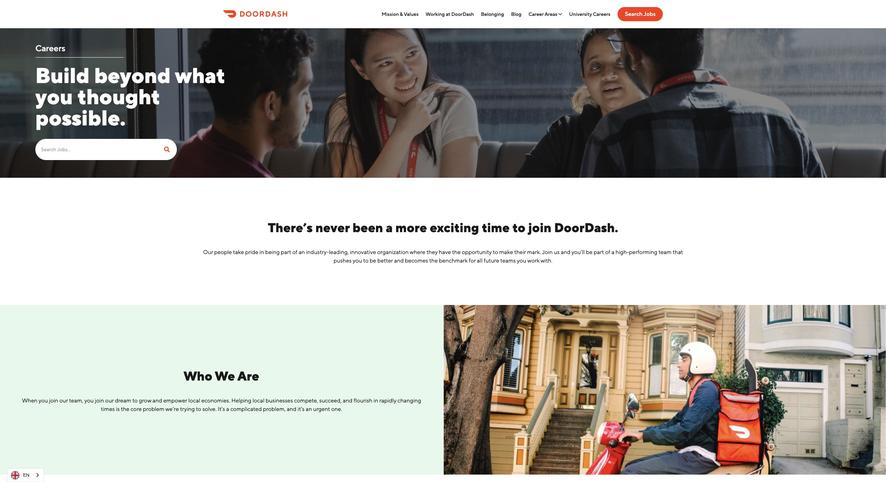 Task type: vqa. For each thing, say whether or not it's contained in the screenshot.
people
yes



Task type: describe. For each thing, give the bounding box(es) containing it.
join
[[542, 249, 553, 256]]

1 part from the left
[[281, 249, 291, 256]]

0 horizontal spatial join
[[49, 398, 58, 405]]

beyond
[[94, 63, 171, 88]]

in inside our people take pride in being part of an industry-leading, innovative organization where they have the opportunity to make their mark. join us and you'll be part of a high-performing team that pushes you to be better and becomes the benchmark for all future teams you work with.
[[260, 249, 264, 256]]

mission & values
[[382, 11, 419, 17]]

0 horizontal spatial be
[[370, 258, 376, 264]]

university careers link
[[570, 11, 611, 17]]

career
[[529, 11, 544, 17]]

what
[[175, 63, 225, 88]]

with.
[[541, 258, 553, 264]]

their
[[515, 249, 526, 256]]

is
[[116, 406, 120, 413]]

performing
[[630, 249, 658, 256]]

1 local from the left
[[188, 398, 200, 405]]

problem,
[[263, 406, 286, 413]]

search jobs link
[[618, 7, 663, 21]]

better
[[378, 258, 393, 264]]

leading,
[[329, 249, 349, 256]]

industry-
[[306, 249, 329, 256]]

2 part from the left
[[594, 249, 604, 256]]

and right us
[[561, 249, 571, 256]]

there's
[[268, 221, 313, 235]]

working
[[426, 11, 445, 17]]

flourish
[[354, 398, 373, 405]]

they
[[427, 249, 438, 256]]

possible.
[[35, 105, 126, 130]]

blog link
[[512, 11, 522, 17]]

rapidly
[[380, 398, 397, 405]]

1 of from the left
[[293, 249, 298, 256]]

working at doordash
[[426, 11, 474, 17]]

a inside our people take pride in being part of an industry-leading, innovative organization where they have the opportunity to make their mark. join us and you'll be part of a high-performing team that pushes you to be better and becomes the benchmark for all future teams you work with.
[[612, 249, 615, 256]]

search
[[625, 11, 643, 17]]

Language field
[[7, 469, 44, 483]]

high-
[[616, 249, 630, 256]]

us
[[554, 249, 560, 256]]

when you join our team, you join our dream to grow and empower local economies. helping local businesses compete, succeed, and flourish in rapidly changing times is the core problem we're trying to solve. it's a complicated problem, and it's an urgent one.
[[22, 398, 421, 413]]

university careers
[[570, 11, 611, 17]]

benchmark
[[439, 258, 468, 264]]

build beyond what you thought possible.
[[35, 63, 225, 130]]

changing
[[398, 398, 421, 405]]

working at doordash link
[[426, 11, 474, 17]]

and left it's on the bottom left of page
[[287, 406, 297, 413]]

mission & values link
[[382, 11, 419, 17]]

team
[[659, 249, 672, 256]]

0 horizontal spatial careers
[[35, 43, 65, 53]]

dream
[[115, 398, 131, 405]]

home image
[[223, 10, 287, 18]]

innovative
[[350, 249, 376, 256]]

where
[[410, 249, 426, 256]]

jobs
[[644, 11, 656, 17]]

2 our from the left
[[105, 398, 114, 405]]

the inside when you join our team, you join our dream to grow and empower local economies. helping local businesses compete, succeed, and flourish in rapidly changing times is the core problem we're trying to solve. it's a complicated problem, and it's an urgent one.
[[121, 406, 129, 413]]

university
[[570, 11, 592, 17]]

it's
[[298, 406, 305, 413]]

all
[[477, 258, 483, 264]]

that
[[673, 249, 683, 256]]

2 horizontal spatial the
[[453, 249, 461, 256]]

urgent
[[313, 406, 330, 413]]

never
[[316, 221, 350, 235]]

empower
[[163, 398, 187, 405]]

we
[[215, 369, 235, 384]]

are
[[238, 369, 260, 384]]

belonging
[[481, 11, 504, 17]]

a inside when you join our team, you join our dream to grow and empower local economies. helping local businesses compete, succeed, and flourish in rapidly changing times is the core problem we're trying to solve. it's a complicated problem, and it's an urgent one.
[[226, 406, 229, 413]]

an inside our people take pride in being part of an industry-leading, innovative organization where they have the opportunity to make their mark. join us and you'll be part of a high-performing team that pushes you to be better and becomes the benchmark for all future teams you work with.
[[299, 249, 305, 256]]

query form element
[[35, 139, 177, 164]]

2 horizontal spatial join
[[529, 221, 552, 235]]

en
[[23, 473, 30, 478]]

organization
[[378, 249, 409, 256]]

mark.
[[528, 249, 541, 256]]

have
[[439, 249, 451, 256]]

mission
[[382, 11, 399, 17]]

it's
[[218, 406, 225, 413]]



Task type: locate. For each thing, give the bounding box(es) containing it.
1 vertical spatial a
[[612, 249, 615, 256]]

None submit
[[159, 139, 177, 160]]

2 vertical spatial the
[[121, 406, 129, 413]]

pride
[[245, 249, 258, 256]]

to
[[513, 221, 526, 235], [493, 249, 498, 256], [363, 258, 369, 264], [132, 398, 138, 405], [196, 406, 201, 413]]

areas
[[545, 11, 558, 17]]

search jobs
[[625, 11, 656, 17]]

and left flourish
[[343, 398, 353, 405]]

exciting
[[430, 221, 479, 235]]

core
[[131, 406, 142, 413]]

0 vertical spatial an
[[299, 249, 305, 256]]

be
[[586, 249, 593, 256], [370, 258, 376, 264]]

0 vertical spatial careers
[[593, 11, 611, 17]]

2 vertical spatial a
[[226, 406, 229, 413]]

0 horizontal spatial our
[[59, 398, 68, 405]]

people
[[214, 249, 232, 256]]

at
[[446, 11, 451, 17]]

an right it's on the bottom left of page
[[306, 406, 312, 413]]

our
[[59, 398, 68, 405], [105, 398, 114, 405]]

the right is on the left bottom
[[121, 406, 129, 413]]

one.
[[331, 406, 342, 413]]

english flag image
[[11, 472, 19, 480]]

part right you'll
[[594, 249, 604, 256]]

0 vertical spatial the
[[453, 249, 461, 256]]

a left "high-" at the bottom of page
[[612, 249, 615, 256]]

work
[[528, 258, 540, 264]]

take
[[233, 249, 244, 256]]

part
[[281, 249, 291, 256], [594, 249, 604, 256]]

for
[[469, 258, 476, 264]]

a right been
[[386, 221, 393, 235]]

be right you'll
[[586, 249, 593, 256]]

join up the times
[[95, 398, 104, 405]]

teams
[[501, 258, 516, 264]]

an left industry-
[[299, 249, 305, 256]]


[[559, 12, 563, 16]]

to down innovative on the bottom left of the page
[[363, 258, 369, 264]]

solve.
[[203, 406, 217, 413]]

list
[[382, 7, 611, 21]]

1 vertical spatial an
[[306, 406, 312, 413]]

local up trying
[[188, 398, 200, 405]]

make
[[500, 249, 513, 256]]

the up benchmark
[[453, 249, 461, 256]]

2 horizontal spatial a
[[612, 249, 615, 256]]

in left rapidly
[[374, 398, 378, 405]]

1 vertical spatial be
[[370, 258, 376, 264]]

our up the times
[[105, 398, 114, 405]]

doordash
[[452, 11, 474, 17]]

careers up build
[[35, 43, 65, 53]]

opportunity
[[462, 249, 492, 256]]

an inside when you join our team, you join our dream to grow and empower local economies. helping local businesses compete, succeed, and flourish in rapidly changing times is the core problem we're trying to solve. it's a complicated problem, and it's an urgent one.
[[306, 406, 312, 413]]

you'll
[[572, 249, 585, 256]]

to right time
[[513, 221, 526, 235]]

our left team, at the bottom of page
[[59, 398, 68, 405]]

1 horizontal spatial our
[[105, 398, 114, 405]]

complicated
[[231, 406, 262, 413]]

doordash.
[[555, 221, 619, 235]]

a right it's
[[226, 406, 229, 413]]

0 horizontal spatial part
[[281, 249, 291, 256]]

0 horizontal spatial an
[[299, 249, 305, 256]]

none submit inside query form element
[[159, 139, 177, 160]]

local up complicated
[[253, 398, 265, 405]]

1 horizontal spatial the
[[430, 258, 438, 264]]

0 horizontal spatial of
[[293, 249, 298, 256]]

0 vertical spatial be
[[586, 249, 593, 256]]

the down they
[[430, 258, 438, 264]]

of
[[293, 249, 298, 256], [606, 249, 611, 256]]

en link
[[7, 469, 44, 482]]

of right being on the left bottom of the page
[[293, 249, 298, 256]]

0 horizontal spatial in
[[260, 249, 264, 256]]

list containing mission & values
[[382, 7, 611, 21]]

and down organization
[[394, 258, 404, 264]]

1 horizontal spatial careers
[[593, 11, 611, 17]]

build
[[35, 63, 90, 88]]

1 horizontal spatial a
[[386, 221, 393, 235]]

problem
[[143, 406, 164, 413]]

businesses
[[266, 398, 293, 405]]

future
[[484, 258, 500, 264]]

to left solve. at the bottom left of the page
[[196, 406, 201, 413]]

when
[[22, 398, 37, 405]]

and
[[561, 249, 571, 256], [394, 258, 404, 264], [153, 398, 162, 405], [343, 398, 353, 405], [287, 406, 297, 413]]

careers
[[593, 11, 611, 17], [35, 43, 65, 53]]

1 horizontal spatial an
[[306, 406, 312, 413]]

being
[[265, 249, 280, 256]]

be left the better on the bottom of page
[[370, 258, 376, 264]]

1 horizontal spatial local
[[253, 398, 265, 405]]

there's never been a more exciting time to join doordash.
[[268, 221, 619, 235]]

0 horizontal spatial a
[[226, 406, 229, 413]]

of left "high-" at the bottom of page
[[606, 249, 611, 256]]

careers right university
[[593, 11, 611, 17]]

0 horizontal spatial the
[[121, 406, 129, 413]]

trying
[[180, 406, 195, 413]]

1 horizontal spatial be
[[586, 249, 593, 256]]

economies.
[[202, 398, 230, 405]]

1 vertical spatial in
[[374, 398, 378, 405]]

2 local from the left
[[253, 398, 265, 405]]

1 vertical spatial the
[[430, 258, 438, 264]]

local
[[188, 398, 200, 405], [253, 398, 265, 405]]

blog
[[512, 11, 522, 17]]

careers inside list
[[593, 11, 611, 17]]

been
[[353, 221, 383, 235]]

join up mark.
[[529, 221, 552, 235]]

times
[[101, 406, 115, 413]]

to up future
[[493, 249, 498, 256]]

in inside when you join our team, you join our dream to grow and empower local economies. helping local businesses compete, succeed, and flourish in rapidly changing times is the core problem we're trying to solve. it's a complicated problem, and it's an urgent one.
[[374, 398, 378, 405]]

time
[[482, 221, 510, 235]]

belonging link
[[481, 11, 504, 17]]

who
[[184, 369, 213, 384]]

succeed,
[[319, 398, 342, 405]]

1 our from the left
[[59, 398, 68, 405]]

we're
[[165, 406, 179, 413]]

Search Jobs... text field
[[35, 139, 159, 160]]

thought
[[77, 84, 160, 109]]

0 horizontal spatial local
[[188, 398, 200, 405]]

our people take pride in being part of an industry-leading, innovative organization where they have the opportunity to make their mark. join us and you'll be part of a high-performing team that pushes you to be better and becomes the benchmark for all future teams you work with.
[[203, 249, 683, 264]]

career areas 
[[529, 11, 563, 17]]

grow
[[139, 398, 151, 405]]

pushes
[[334, 258, 352, 264]]

values
[[404, 11, 419, 17]]

1 horizontal spatial join
[[95, 398, 104, 405]]

and up "problem" on the left of page
[[153, 398, 162, 405]]

0 vertical spatial a
[[386, 221, 393, 235]]

1 horizontal spatial part
[[594, 249, 604, 256]]

in
[[260, 249, 264, 256], [374, 398, 378, 405]]

0 vertical spatial in
[[260, 249, 264, 256]]

1 horizontal spatial of
[[606, 249, 611, 256]]

compete,
[[294, 398, 318, 405]]

becomes
[[405, 258, 428, 264]]

helping
[[232, 398, 252, 405]]

our
[[203, 249, 213, 256]]

part right being on the left bottom of the page
[[281, 249, 291, 256]]

2 of from the left
[[606, 249, 611, 256]]

you
[[35, 84, 73, 109], [353, 258, 362, 264], [517, 258, 527, 264], [39, 398, 48, 405], [84, 398, 94, 405]]

who we are
[[184, 369, 260, 384]]

a
[[386, 221, 393, 235], [612, 249, 615, 256], [226, 406, 229, 413]]

&
[[400, 11, 403, 17]]

to up core
[[132, 398, 138, 405]]

you inside 'build beyond what you thought possible.'
[[35, 84, 73, 109]]

join left team, at the bottom of page
[[49, 398, 58, 405]]

in right pride
[[260, 249, 264, 256]]

1 vertical spatial careers
[[35, 43, 65, 53]]

team,
[[69, 398, 83, 405]]

1 horizontal spatial in
[[374, 398, 378, 405]]

the
[[453, 249, 461, 256], [430, 258, 438, 264], [121, 406, 129, 413]]



